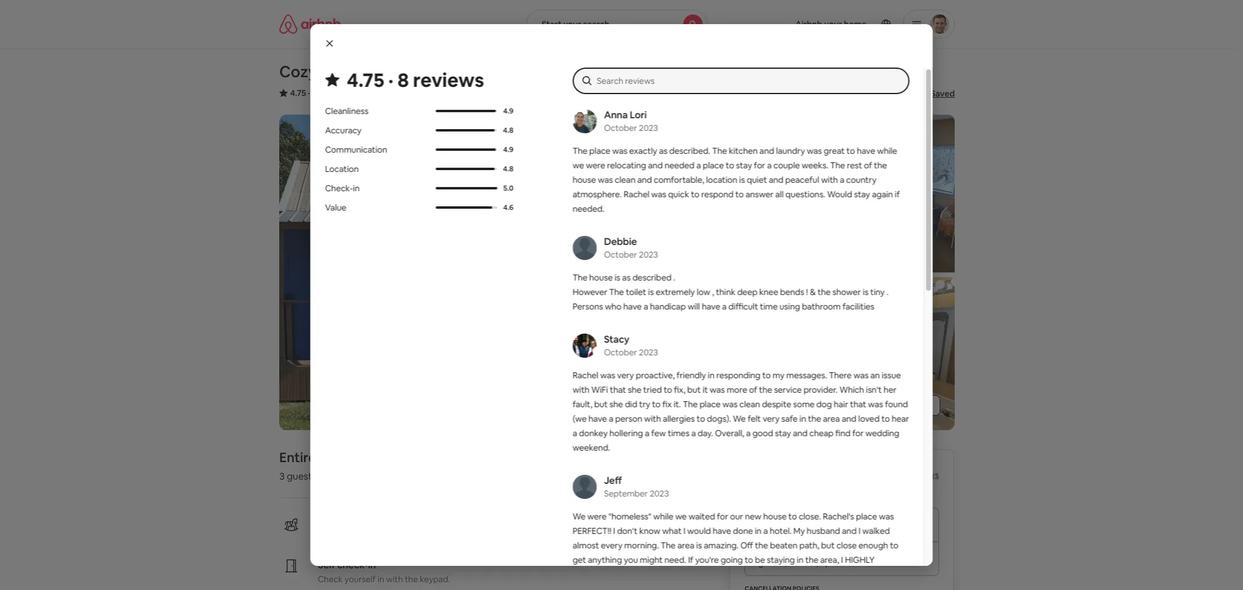 Task type: vqa. For each thing, say whether or not it's contained in the screenshot.
We were "homeless" while we waited for our new house to close.  Rachel's place was PERFECT!!  I don't know what I would have done in a hotel.  My husband and I walked almost every morning.  The area is amazing.  Off the beaten path, but close enough to get anything you might need.  If you're going to be staying in the area, I HIGHLY recommend Rachel's cozy cottage!! in the bottom of the page
yes



Task type: locate. For each thing, give the bounding box(es) containing it.
we inside we were "homeless" while we waited for our new house to close.  rachel's place was perfect!!  i don't know what i would have done in a hotel.  my husband and i walked almost every morning.  the area is amazing.  off the beaten path, but close enough to get anything you might need.  if you're going to be staying in the area, i highly recommend rachel's cozy cottage!!
[[573, 511, 586, 522]]

1 horizontal spatial clean
[[740, 399, 760, 410]]

have up donkey
[[589, 413, 607, 424]]

anna lori image
[[573, 109, 597, 133], [573, 109, 597, 133]]

2 vertical spatial house
[[764, 511, 787, 522]]

0 horizontal spatial area
[[678, 540, 695, 551]]

as right 'exactly'
[[659, 145, 668, 156]]

and inside we were "homeless" while we waited for our new house to close.  rachel's place was perfect!!  i don't know what i would have done in a hotel.  my husband and i walked almost every morning.  the area is amazing.  off the beaten path, but close enough to get anything you might need.  if you're going to be staying in the area, i highly recommend rachel's cozy cottage!!
[[842, 526, 857, 537]]

for up quiet
[[754, 160, 766, 171]]

2023
[[639, 123, 658, 133], [639, 249, 658, 260], [639, 347, 658, 358], [650, 488, 669, 499]]

quiet
[[747, 174, 767, 185]]

0 horizontal spatial 8
[[398, 67, 409, 92]]

a left few
[[645, 428, 650, 439]]

the up country
[[874, 160, 887, 171]]

1 horizontal spatial .
[[887, 287, 889, 298]]

day.
[[698, 428, 713, 439]]

off
[[741, 540, 753, 551]]

0 horizontal spatial we
[[573, 160, 584, 171]]

4.6
[[503, 203, 514, 212]]

1 vertical spatial but
[[594, 399, 608, 410]]

1 horizontal spatial we
[[675, 511, 687, 522]]

2023 up described at top
[[639, 249, 658, 260]]

1 horizontal spatial we
[[733, 413, 746, 424]]

yourself
[[345, 574, 376, 585]]

1 horizontal spatial stay
[[775, 428, 791, 439]]

2 4.9 from the top
[[503, 145, 514, 154]]

1 horizontal spatial as
[[659, 145, 668, 156]]

friendly
[[677, 370, 706, 381]]

we up 'what'
[[675, 511, 687, 522]]

1 vertical spatial all
[[893, 400, 901, 411]]

we inside we were "homeless" while we waited for our new house to close.  rachel's place was perfect!!  i don't know what i would have done in a hotel.  my husband and i walked almost every morning.  the area is amazing.  off the beaten path, but close enough to get anything you might need.  if you're going to be staying in the area, i highly recommend rachel's cozy cottage!!
[[675, 511, 687, 522]]

0 vertical spatial were
[[586, 160, 605, 171]]

with inside self check-in check yourself in with the keypad.
[[386, 574, 403, 585]]

1 horizontal spatial all
[[893, 400, 901, 411]]

country
[[320, 62, 381, 82]]

were up atmosphere.
[[586, 160, 605, 171]]

. right tiny
[[887, 287, 889, 298]]

fix
[[663, 399, 672, 410]]

1 horizontal spatial reviews
[[909, 469, 940, 480]]

hollering
[[610, 428, 643, 439]]

new
[[745, 511, 762, 522]]

the up the despite in the bottom right of the page
[[759, 384, 772, 395]]

all inside button
[[893, 400, 901, 411]]

house inside the place was exactly as described. the kitchen and laundry was great to have while we were relocating and needed a place to stay for a couple weeks. the rest of the house was clean and comfortable, location is quiet and peaceful with a country atmosphere. rachel was quick to respond to answer all questions. would stay again if needed.
[[573, 174, 596, 185]]

4.75 · 8 reviews
[[347, 67, 484, 92]]

0 horizontal spatial while
[[654, 511, 674, 522]]

the right '&'
[[818, 287, 831, 298]]

1 vertical spatial area
[[678, 540, 695, 551]]

2 4.8 from the top
[[503, 164, 514, 174]]

house up atmosphere.
[[573, 174, 596, 185]]

house up "12/19/2023"
[[764, 511, 787, 522]]

of right rest
[[864, 160, 872, 171]]

but inside we were "homeless" while we waited for our new house to close.  rachel's place was perfect!!  i don't know what i would have done in a hotel.  my husband and i walked almost every morning.  the area is amazing.  off the beaten path, but close enough to get anything you might need.  if you're going to be staying in the area, i highly recommend rachel's cozy cottage!!
[[822, 540, 835, 551]]

3 october from the top
[[604, 347, 637, 358]]

2023 inside anna lori october 2023
[[639, 123, 658, 133]]

debbie image
[[573, 236, 597, 260], [573, 236, 597, 260]]

0 horizontal spatial as
[[622, 272, 631, 283]]

2023 for stacy
[[639, 347, 658, 358]]

with up fault,
[[573, 384, 590, 395]]

while up 'what'
[[654, 511, 674, 522]]

0 vertical spatial of
[[864, 160, 872, 171]]

0 vertical spatial 8
[[398, 67, 409, 92]]

her
[[884, 384, 897, 395]]

0 vertical spatial we
[[733, 413, 746, 424]]

2 horizontal spatial for
[[853, 428, 864, 439]]

2023 inside debbie october 2023
[[639, 249, 658, 260]]

couple
[[774, 160, 800, 171]]

she up did
[[628, 384, 642, 395]]

questions.
[[786, 189, 826, 200]]

october inside stacy october 2023
[[604, 347, 637, 358]]

have down toilet
[[624, 301, 642, 312]]

cleanliness
[[325, 106, 368, 116]]

great
[[824, 145, 845, 156]]

some
[[793, 399, 815, 410]]

0 horizontal spatial all
[[776, 189, 784, 200]]

1 horizontal spatial area
[[823, 413, 840, 424]]

area up if
[[678, 540, 695, 551]]

september
[[604, 488, 648, 499]]

was up relocating
[[612, 145, 628, 156]]

found
[[885, 399, 908, 410]]

reviews
[[413, 67, 484, 92], [909, 469, 940, 480]]

i left walked
[[859, 526, 861, 537]]

in right done
[[755, 526, 762, 537]]

2023 for debbie
[[639, 249, 658, 260]]

1 4.8 from the top
[[503, 126, 514, 135]]

anything
[[588, 555, 622, 566]]

house inside we were "homeless" while we waited for our new house to close.  rachel's place was perfect!!  i don't know what i would have done in a hotel.  my husband and i walked almost every morning.  the area is amazing.  off the beaten path, but close enough to get anything you might need.  if you're going to be staying in the area, i highly recommend rachel's cozy cottage!!
[[764, 511, 787, 522]]

0 vertical spatial rachel
[[624, 189, 650, 200]]

with up would
[[821, 174, 838, 185]]

a down described.
[[697, 160, 701, 171]]

the down 'what'
[[661, 540, 676, 551]]

4.8
[[503, 126, 514, 135], [503, 164, 514, 174]]

for inside we were "homeless" while we waited for our new house to close.  rachel's place was perfect!!  i don't know what i would have done in a hotel.  my husband and i walked almost every morning.  the area is amazing.  off the beaten path, but close enough to get anything you might need.  if you're going to be staying in the area, i highly recommend rachel's cozy cottage!!
[[717, 511, 729, 522]]

4.8 out of 5.0 image
[[436, 129, 497, 132], [436, 129, 495, 132], [436, 168, 497, 170], [436, 168, 495, 170]]

october inside debbie october 2023
[[604, 249, 637, 260]]

0 vertical spatial while
[[877, 145, 898, 156]]

· for 4.75 · 8 reviews
[[388, 67, 393, 92]]

0 horizontal spatial 4.75
[[290, 88, 306, 98]]

we up atmosphere.
[[573, 160, 584, 171]]

is down would
[[696, 540, 702, 551]]

0 horizontal spatial stay
[[736, 160, 752, 171]]

would
[[827, 189, 852, 200]]

for inside the rachel was very proactive, friendly in responding to my messages. there was an issue with wifi that she tried to fix, but it was more of the service provider. which isn't her fault, but she did try to fix it. the place was clean despite some dog hair that was found (we have a person with allergies to dogs). we felt very safe in the area and loved to hear a donkey hollering a few times a day. overall, a good stay and cheap find for wedding weekend.
[[853, 428, 864, 439]]

0 vertical spatial rachel's
[[823, 511, 854, 522]]

1 vertical spatial were
[[587, 511, 607, 522]]

of inside the rachel was very proactive, friendly in responding to my messages. there was an issue with wifi that she tried to fix, but it was more of the service provider. which isn't her fault, but she did try to fix it. the place was clean despite some dog hair that was found (we have a person with allergies to dogs). we felt very safe in the area and loved to hear a donkey hollering a few times a day. overall, a good stay and cheap find for wedding weekend.
[[749, 384, 758, 395]]

clean inside the rachel was very proactive, friendly in responding to my messages. there was an issue with wifi that she tried to fix, but it was more of the service provider. which isn't her fault, but she did try to fix it. the place was clean despite some dog hair that was found (we have a person with allergies to dogs). we felt very safe in the area and loved to hear a donkey hollering a few times a day. overall, a good stay and cheap find for wedding weekend.
[[740, 399, 760, 410]]

laundry
[[776, 145, 805, 156]]

4.75 down cozy
[[290, 88, 306, 98]]

1 horizontal spatial for
[[754, 160, 766, 171]]

area down dog
[[823, 413, 840, 424]]

were
[[586, 160, 605, 171], [587, 511, 607, 522]]

1 horizontal spatial ·
[[388, 67, 393, 92]]

described
[[633, 272, 672, 283]]

2 vertical spatial stay
[[775, 428, 791, 439]]

of right "more"
[[749, 384, 758, 395]]

1 vertical spatial house
[[589, 272, 613, 283]]

while up again
[[877, 145, 898, 156]]

in
[[353, 183, 360, 194], [708, 370, 715, 381], [800, 413, 807, 424], [755, 526, 762, 537], [797, 555, 804, 566], [368, 558, 376, 571], [378, 574, 385, 585]]

the right it. on the right bottom of the page
[[683, 399, 698, 410]]

respond
[[701, 189, 734, 200]]

was up walked
[[879, 511, 894, 522]]

0 horizontal spatial that
[[610, 384, 626, 395]]

there
[[829, 370, 852, 381]]

2023 up proactive,
[[639, 347, 658, 358]]

0 horizontal spatial reviews
[[413, 67, 484, 92]]

in right yourself
[[378, 574, 385, 585]]

guests
[[287, 470, 317, 482]]

need.
[[665, 555, 687, 566]]

· down cozy
[[308, 88, 310, 98]]

clean
[[615, 174, 636, 185], [740, 399, 760, 410]]

fix,
[[674, 384, 686, 395]]

path,
[[800, 540, 820, 551]]

1 vertical spatial stay
[[854, 189, 870, 200]]

were inside we were "homeless" while we waited for our new house to close.  rachel's place was perfect!!  i don't know what i would have done in a hotel.  my husband and i walked almost every morning.  the area is amazing.  off the beaten path, but close enough to get anything you might need.  if you're going to be staying in the area, i highly recommend rachel's cozy cottage!!
[[587, 511, 607, 522]]

1 horizontal spatial 8
[[903, 469, 907, 480]]

0 vertical spatial we
[[573, 160, 584, 171]]

1 vertical spatial as
[[622, 272, 631, 283]]

rest
[[847, 160, 862, 171]]

4.75 for 4.75 · 8 reviews
[[347, 67, 384, 92]]

we inside the rachel was very proactive, friendly in responding to my messages. there was an issue with wifi that she tried to fix, but it was more of the service provider. which isn't her fault, but she did try to fix it. the place was clean despite some dog hair that was found (we have a person with allergies to dogs). we felt very safe in the area and loved to hear a donkey hollering a few times a day. overall, a good stay and cheap find for wedding weekend.
[[733, 413, 746, 424]]

share button
[[863, 83, 910, 104]]

entire
[[279, 449, 316, 466]]

1 vertical spatial for
[[853, 428, 864, 439]]

· inside dialog
[[388, 67, 393, 92]]

husband
[[807, 526, 840, 537]]

1 horizontal spatial but
[[688, 384, 701, 395]]

a left hotel. at the right of the page
[[764, 526, 768, 537]]

my
[[773, 370, 785, 381]]

1 vertical spatial 8
[[903, 469, 907, 480]]

october down anna on the top
[[604, 123, 637, 133]]

to left fix,
[[664, 384, 672, 395]]

october for debbie
[[604, 249, 637, 260]]

rachel's up husband
[[823, 511, 854, 522]]

a up would
[[840, 174, 845, 185]]

we left felt
[[733, 413, 746, 424]]

to up day.
[[697, 413, 705, 424]]

safe
[[782, 413, 798, 424]]

in down location
[[353, 183, 360, 194]]

to
[[847, 145, 855, 156], [726, 160, 734, 171], [691, 189, 700, 200], [736, 189, 744, 200], [763, 370, 771, 381], [664, 384, 672, 395], [652, 399, 661, 410], [697, 413, 705, 424], [882, 413, 890, 424], [789, 511, 797, 522], [890, 540, 899, 551], [745, 555, 753, 566]]

the inside self check-in check yourself in with the keypad.
[[405, 574, 418, 585]]

1 horizontal spatial 4.75
[[347, 67, 384, 92]]

we
[[573, 160, 584, 171], [675, 511, 687, 522]]

with right yourself
[[386, 574, 403, 585]]

is inside the place was exactly as described. the kitchen and laundry was great to have while we were relocating and needed a place to stay for a couple weeks. the rest of the house was clean and comfortable, location is quiet and peaceful with a country atmosphere. rachel was quick to respond to answer all questions. would stay again if needed.
[[739, 174, 745, 185]]

1 horizontal spatial very
[[763, 413, 780, 424]]

and down relocating
[[638, 174, 652, 185]]

the place was exactly as described. the kitchen and laundry was great to have while we were relocating and needed a place to stay for a couple weeks. the rest of the house was clean and comfortable, location is quiet and peaceful with a country atmosphere. rachel was quick to respond to answer all questions. would stay again if needed.
[[573, 145, 900, 214]]

for inside the place was exactly as described. the kitchen and laundry was great to have while we were relocating and needed a place to stay for a couple weeks. the rest of the house was clean and comfortable, location is quiet and peaceful with a country atmosphere. rachel was quick to respond to answer all questions. would stay again if needed.
[[754, 160, 766, 171]]

which
[[840, 384, 864, 395]]

4.75 inside dialog
[[347, 67, 384, 92]]

my
[[794, 526, 805, 537]]

it.
[[674, 399, 681, 410]]

4.8 for location
[[503, 164, 514, 174]]

0 vertical spatial clean
[[615, 174, 636, 185]]

to right enough
[[890, 540, 899, 551]]

powderly, texas, united states
[[362, 88, 483, 98]]

an
[[871, 370, 880, 381]]

1 vertical spatial 4.9
[[503, 145, 514, 154]]

1 vertical spatial of
[[749, 384, 758, 395]]

cozy country cabin image 2 image
[[622, 115, 786, 272]]

self check-in check yourself in with the keypad.
[[318, 558, 451, 585]]

proactive,
[[636, 370, 675, 381]]

1 vertical spatial we
[[573, 511, 586, 522]]

1 vertical spatial october
[[604, 249, 637, 260]]

1 4.9 from the top
[[503, 106, 514, 116]]

cabin
[[385, 62, 428, 82]]

0 horizontal spatial rachel
[[573, 370, 599, 381]]

0 vertical spatial .
[[674, 272, 676, 283]]

to left be
[[745, 555, 753, 566]]

october inside anna lori october 2023
[[604, 123, 637, 133]]

0 vertical spatial stay
[[736, 160, 752, 171]]

house inside the house is as described . however the toilet is extremely low , think deep knee bends ! & the shower is tiny . persons who have a handicap will have a difficult time using bathroom facilities
[[589, 272, 613, 283]]

0 horizontal spatial of
[[749, 384, 758, 395]]

5.0
[[503, 184, 514, 193]]

accuracy
[[325, 125, 362, 136]]

0 vertical spatial but
[[688, 384, 701, 395]]

1 horizontal spatial she
[[628, 384, 642, 395]]

close.
[[799, 511, 821, 522]]

very
[[617, 370, 634, 381], [763, 413, 780, 424]]

Search reviews, Press 'Enter' to search text field
[[597, 75, 898, 87]]

have up the amazing.
[[713, 526, 731, 537]]

and right kitchen on the right
[[760, 145, 774, 156]]

rachel's
[[823, 511, 854, 522], [622, 569, 654, 580]]

hair
[[834, 399, 849, 410]]

that down which
[[850, 399, 867, 410]]

4.75 up cleanliness
[[347, 67, 384, 92]]

dog
[[817, 399, 832, 410]]

cozy country cabin
[[279, 62, 428, 82]]

all up hear
[[893, 400, 901, 411]]

4.9
[[503, 106, 514, 116], [503, 145, 514, 154]]

walked
[[863, 526, 890, 537]]

12/26/2023
[[850, 523, 894, 534]]

2023 inside jeff september 2023
[[650, 488, 669, 499]]

saved
[[931, 88, 955, 99]]

0 vertical spatial october
[[604, 123, 637, 133]]

2023 inside stacy october 2023
[[639, 347, 658, 358]]

to up my
[[789, 511, 797, 522]]

all inside the place was exactly as described. the kitchen and laundry was great to have while we were relocating and needed a place to stay for a couple weeks. the rest of the house was clean and comfortable, location is quiet and peaceful with a country atmosphere. rachel was quick to respond to answer all questions. would stay again if needed.
[[776, 189, 784, 200]]

and up find
[[842, 413, 857, 424]]

0 horizontal spatial very
[[617, 370, 634, 381]]

is left tiny
[[863, 287, 869, 298]]

it
[[703, 384, 708, 395]]

1 vertical spatial clean
[[740, 399, 760, 410]]

october down debbie
[[604, 249, 637, 260]]

stay down safe
[[775, 428, 791, 439]]

area inside we were "homeless" while we waited for our new house to close.  rachel's place was perfect!!  i don't know what i would have done in a hotel.  my husband and i walked almost every morning.  the area is amazing.  off the beaten path, but close enough to get anything you might need.  if you're going to be staying in the area, i highly recommend rachel's cozy cottage!!
[[678, 540, 695, 551]]

0 horizontal spatial ·
[[308, 88, 310, 98]]

clean down relocating
[[615, 174, 636, 185]]

0 vertical spatial all
[[776, 189, 784, 200]]

rachel down relocating
[[624, 189, 650, 200]]

1 october from the top
[[604, 123, 637, 133]]

2 vertical spatial october
[[604, 347, 637, 358]]

1 vertical spatial rachel
[[573, 370, 599, 381]]

fault,
[[573, 399, 592, 410]]

4.9 for communication
[[503, 145, 514, 154]]

0 vertical spatial reviews
[[413, 67, 484, 92]]

to left my
[[763, 370, 771, 381]]

and up close
[[842, 526, 857, 537]]

all right answer
[[776, 189, 784, 200]]

2 horizontal spatial but
[[822, 540, 835, 551]]

2 october from the top
[[604, 249, 637, 260]]

is up who
[[615, 272, 620, 283]]

have
[[857, 145, 876, 156], [624, 301, 642, 312], [702, 301, 720, 312], [589, 413, 607, 424], [713, 526, 731, 537]]

were up perfect!!
[[587, 511, 607, 522]]

·
[[388, 67, 393, 92], [308, 88, 310, 98]]

i right 'what'
[[684, 526, 686, 537]]

but up area,
[[822, 540, 835, 551]]

was up wifi
[[600, 370, 615, 381]]

stacy image
[[573, 334, 597, 358], [573, 334, 597, 358]]

0 vertical spatial house
[[573, 174, 596, 185]]

a down toilet
[[644, 301, 648, 312]]

1 horizontal spatial rachel
[[624, 189, 650, 200]]

the inside the place was exactly as described. the kitchen and laundry was great to have while we were relocating and needed a place to stay for a couple weeks. the rest of the house was clean and comfortable, location is quiet and peaceful with a country atmosphere. rachel was quick to respond to answer all questions. would stay again if needed.
[[874, 160, 887, 171]]

united
[[429, 88, 456, 98]]

1 vertical spatial while
[[654, 511, 674, 522]]

1 vertical spatial that
[[850, 399, 867, 410]]

is left quiet
[[739, 174, 745, 185]]

as inside the house is as described . however the toilet is extremely low , think deep knee bends ! & the shower is tiny . persons who have a handicap will have a difficult time using bathroom facilities
[[622, 272, 631, 283]]

answer
[[746, 189, 774, 200]]

0 vertical spatial area
[[823, 413, 840, 424]]

1 vertical spatial .
[[887, 287, 889, 298]]

0 vertical spatial as
[[659, 145, 668, 156]]

stay down kitchen on the right
[[736, 160, 752, 171]]

4.6 out of 5.0 image
[[436, 206, 497, 209], [436, 206, 492, 209]]

1 vertical spatial we
[[675, 511, 687, 522]]

of
[[864, 160, 872, 171], [749, 384, 758, 395]]

handicap
[[650, 301, 686, 312]]

0 vertical spatial for
[[754, 160, 766, 171]]

2023 for jeff
[[650, 488, 669, 499]]

while inside the place was exactly as described. the kitchen and laundry was great to have while we were relocating and needed a place to stay for a couple weeks. the rest of the house was clean and comfortable, location is quiet and peaceful with a country atmosphere. rachel was quick to respond to answer all questions. would stay again if needed.
[[877, 145, 898, 156]]

for left our
[[717, 511, 729, 522]]

in up yourself
[[368, 558, 376, 571]]

we
[[733, 413, 746, 424], [573, 511, 586, 522]]

"homeless"
[[609, 511, 652, 522]]

we up perfect!!
[[573, 511, 586, 522]]

8
[[398, 67, 409, 92], [903, 469, 907, 480]]

with
[[821, 174, 838, 185], [573, 384, 590, 395], [644, 413, 661, 424], [386, 574, 403, 585]]

0 vertical spatial 4.9
[[503, 106, 514, 116]]

1 horizontal spatial of
[[864, 160, 872, 171]]

area inside the rachel was very proactive, friendly in responding to my messages. there was an issue with wifi that she tried to fix, but it was more of the service provider. which isn't her fault, but she did try to fix it. the place was clean despite some dog hair that was found (we have a person with allergies to dogs). we felt very safe in the area and loved to hear a donkey hollering a few times a day. overall, a good stay and cheap find for wedding weekend.
[[823, 413, 840, 424]]

4.9 out of 5.0 image
[[436, 110, 497, 112], [436, 110, 496, 112], [436, 149, 497, 151], [436, 149, 496, 151]]

hosted
[[358, 449, 401, 466]]

1 vertical spatial rachel's
[[622, 569, 654, 580]]

rachel inside the place was exactly as described. the kitchen and laundry was great to have while we were relocating and needed a place to stay for a couple weeks. the rest of the house was clean and comfortable, location is quiet and peaceful with a country atmosphere. rachel was quick to respond to answer all questions. would stay again if needed.
[[624, 189, 650, 200]]

2 vertical spatial but
[[822, 540, 835, 551]]

0 horizontal spatial she
[[610, 399, 623, 410]]

clean inside the place was exactly as described. the kitchen and laundry was great to have while we were relocating and needed a place to stay for a couple weeks. the rest of the house was clean and comfortable, location is quiet and peaceful with a country atmosphere. rachel was quick to respond to answer all questions. would stay again if needed.
[[615, 174, 636, 185]]

was up weeks.
[[807, 145, 822, 156]]

2 horizontal spatial stay
[[854, 189, 870, 200]]

2 vertical spatial for
[[717, 511, 729, 522]]

have up rest
[[857, 145, 876, 156]]

the inside the house is as described . however the toilet is extremely low , think deep knee bends ! & the shower is tiny . persons who have a handicap will have a difficult time using bathroom facilities
[[818, 287, 831, 298]]

0 horizontal spatial for
[[717, 511, 729, 522]]

i right area,
[[841, 555, 843, 566]]

0 horizontal spatial we
[[573, 511, 586, 522]]

stacy
[[604, 333, 630, 345]]

0 horizontal spatial clean
[[615, 174, 636, 185]]

1 vertical spatial 4.8
[[503, 164, 514, 174]]

5.0 out of 5.0 image
[[436, 187, 497, 190], [436, 187, 497, 190]]

were inside the place was exactly as described. the kitchen and laundry was great to have while we were relocating and needed a place to stay for a couple weeks. the rest of the house was clean and comfortable, location is quiet and peaceful with a country atmosphere. rachel was quick to respond to answer all questions. would stay again if needed.
[[586, 160, 605, 171]]

is
[[739, 174, 745, 185], [615, 272, 620, 283], [648, 287, 654, 298], [863, 287, 869, 298], [696, 540, 702, 551]]

texas,
[[402, 88, 427, 98]]

but down wifi
[[594, 399, 608, 410]]

.
[[674, 272, 676, 283], [887, 287, 889, 298]]

1 horizontal spatial while
[[877, 145, 898, 156]]

as up toilet
[[622, 272, 631, 283]]

more
[[727, 384, 747, 395]]

the up "cheap"
[[808, 413, 821, 424]]

country
[[847, 174, 877, 185]]

0 vertical spatial 4.8
[[503, 126, 514, 135]]

jeff image
[[573, 475, 597, 499], [573, 475, 597, 499]]



Task type: describe. For each thing, give the bounding box(es) containing it.
recommend
[[573, 569, 620, 580]]

you
[[624, 555, 638, 566]]

was down isn't
[[868, 399, 884, 410]]

the left kitchen on the right
[[712, 145, 727, 156]]

weeks.
[[802, 160, 829, 171]]

to up location
[[726, 160, 734, 171]]

Start your search search field
[[527, 10, 708, 39]]

a down (we
[[573, 428, 577, 439]]

cozy country cabin image 1 image
[[279, 115, 617, 430]]

a left good
[[746, 428, 751, 439]]

was inside we were "homeless" while we waited for our new house to close.  rachel's place was perfect!!  i don't know what i would have done in a hotel.  my husband and i walked almost every morning.  the area is amazing.  off the beaten path, but close enough to get anything you might need.  if you're going to be staying in the area, i highly recommend rachel's cozy cottage!!
[[879, 511, 894, 522]]

who
[[605, 301, 622, 312]]

every
[[601, 540, 623, 551]]

,
[[712, 287, 714, 298]]

have inside the rachel was very proactive, friendly in responding to my messages. there was an issue with wifi that she tried to fix, but it was more of the service provider. which isn't her fault, but she did try to fix it. the place was clean despite some dog hair that was found (we have a person with allergies to dogs). we felt very safe in the area and loved to hear a donkey hollering a few times a day. overall, a good stay and cheap find for wedding weekend.
[[589, 413, 607, 424]]

states
[[457, 88, 483, 98]]

try
[[639, 399, 650, 410]]

allergies
[[663, 413, 695, 424]]

3
[[279, 470, 285, 482]]

4.75 · 8 reviews dialog
[[311, 24, 933, 590]]

close
[[837, 540, 857, 551]]

place up relocating
[[589, 145, 611, 156]]

the up be
[[755, 540, 768, 551]]

and down safe
[[793, 428, 808, 439]]

was left an
[[854, 370, 869, 381]]

the up however
[[573, 272, 588, 283]]

know
[[639, 526, 661, 537]]

was down "more"
[[723, 399, 738, 410]]

difficult
[[729, 301, 758, 312]]

1 vertical spatial very
[[763, 413, 780, 424]]

cozy country cabin image 5 image
[[791, 277, 955, 430]]

profile element
[[722, 0, 955, 48]]

powderly, texas, united states button
[[362, 86, 483, 100]]

to down the show in the bottom of the page
[[882, 413, 890, 424]]

the down great
[[831, 160, 845, 171]]

almost
[[573, 540, 599, 551]]

going
[[721, 555, 743, 566]]

the inside we were "homeless" while we waited for our new house to close.  rachel's place was perfect!!  i don't know what i would have done in a hotel.  my husband and i walked almost every morning.  the area is amazing.  off the beaten path, but close enough to get anything you might need.  if you're going to be staying in the area, i highly recommend rachel's cozy cottage!!
[[661, 540, 676, 551]]

by rachel
[[404, 449, 464, 466]]

check-
[[337, 558, 368, 571]]

have inside we were "homeless" while we waited for our new house to close.  rachel's place was perfect!!  i don't know what i would have done in a hotel.  my husband and i walked almost every morning.  the area is amazing.  off the beaten path, but close enough to get anything you might need.  if you're going to be staying in the area, i highly recommend rachel's cozy cottage!!
[[713, 526, 731, 537]]

a down the think
[[722, 301, 727, 312]]

cozy country cabin image 4 image
[[791, 115, 955, 272]]

as inside the place was exactly as described. the kitchen and laundry was great to have while we were relocating and needed a place to stay for a couple weeks. the rest of the house was clean and comfortable, location is quiet and peaceful with a country atmosphere. rachel was quick to respond to answer all questions. would stay again if needed.
[[659, 145, 668, 156]]

rachel was very proactive, friendly in responding to my messages. there was an issue with wifi that she tried to fix, but it was more of the service provider. which isn't her fault, but she did try to fix it. the place was clean despite some dog hair that was found (we have a person with allergies to dogs). we felt very safe in the area and loved to hear a donkey hollering a few times a day. overall, a good stay and cheap find for wedding weekend.
[[573, 370, 909, 453]]

8 inside dialog
[[398, 67, 409, 92]]

4.8 for accuracy
[[503, 126, 514, 135]]

if
[[688, 555, 694, 566]]

provider.
[[804, 384, 838, 395]]

4.9 for cleanliness
[[503, 106, 514, 116]]

to right quick
[[691, 189, 700, 200]]

to left answer
[[736, 189, 744, 200]]

place inside we were "homeless" while we waited for our new house to close.  rachel's place was perfect!!  i don't know what i would have done in a hotel.  my husband and i walked almost every morning.  the area is amazing.  off the beaten path, but close enough to get anything you might need.  if you're going to be staying in the area, i highly recommend rachel's cozy cottage!!
[[856, 511, 877, 522]]

0 horizontal spatial but
[[594, 399, 608, 410]]

october for stacy
[[604, 347, 637, 358]]

4.75 for 4.75 ·
[[290, 88, 306, 98]]

to left the 'fix'
[[652, 399, 661, 410]]

deep
[[738, 287, 758, 298]]

a left day.
[[692, 428, 696, 439]]

photos
[[903, 400, 931, 411]]

have down the ,
[[702, 301, 720, 312]]

start
[[542, 19, 562, 30]]

low
[[697, 287, 711, 298]]

bathroom
[[802, 301, 841, 312]]

cozy country cabin image 3 image
[[622, 277, 786, 430]]

bends
[[780, 287, 805, 298]]

enough
[[859, 540, 889, 551]]

check
[[318, 574, 343, 585]]

we were "homeless" while we waited for our new house to close.  rachel's place was perfect!!  i don't know what i would have done in a hotel.  my husband and i walked almost every morning.  the area is amazing.  off the beaten path, but close enough to get anything you might need.  if you're going to be staying in the area, i highly recommend rachel's cozy cottage!!
[[573, 511, 899, 580]]

times
[[668, 428, 690, 439]]

time
[[760, 301, 778, 312]]

0 horizontal spatial .
[[674, 272, 676, 283]]

debbie october 2023
[[604, 235, 658, 260]]

despite
[[762, 399, 792, 410]]

while inside we were "homeless" while we waited for our new house to close.  rachel's place was perfect!!  i don't know what i would have done in a hotel.  my husband and i walked almost every morning.  the area is amazing.  off the beaten path, but close enough to get anything you might need.  if you're going to be staying in the area, i highly recommend rachel's cozy cottage!!
[[654, 511, 674, 522]]

4.75 ·
[[290, 88, 310, 98]]

powderly,
[[362, 88, 400, 98]]

was left quick
[[651, 189, 667, 200]]

a left person
[[609, 413, 614, 424]]

is inside we were "homeless" while we waited for our new house to close.  rachel's place was perfect!!  i don't know what i would have done in a hotel.  my husband and i walked almost every morning.  the area is amazing.  off the beaten path, but close enough to get anything you might need.  if you're going to be staying in the area, i highly recommend rachel's cozy cottage!!
[[696, 540, 702, 551]]

a inside we were "homeless" while we waited for our new house to close.  rachel's place was perfect!!  i don't know what i would have done in a hotel.  my husband and i walked almost every morning.  the area is amazing.  off the beaten path, but close enough to get anything you might need.  if you're going to be staying in the area, i highly recommend rachel's cozy cottage!!
[[764, 526, 768, 537]]

the up atmosphere.
[[573, 145, 588, 156]]

kitchen
[[729, 145, 758, 156]]

perfect!!
[[573, 526, 612, 537]]

entire home hosted by rachel 3 guests
[[279, 449, 464, 482]]

peaceful
[[786, 174, 820, 185]]

the up who
[[609, 287, 624, 298]]

rachel inside the rachel was very proactive, friendly in responding to my messages. there was an issue with wifi that she tried to fix, but it was more of the service provider. which isn't her fault, but she did try to fix it. the place was clean despite some dog hair that was found (we have a person with allergies to dogs). we felt very safe in the area and loved to hear a donkey hollering a few times a day. overall, a good stay and cheap find for wedding weekend.
[[573, 370, 599, 381]]

beaten
[[770, 540, 798, 551]]

your
[[564, 19, 582, 30]]

0 vertical spatial that
[[610, 384, 626, 395]]

cheap
[[810, 428, 834, 439]]

1 vertical spatial she
[[610, 399, 623, 410]]

isn't
[[866, 384, 882, 395]]

a left the couple
[[767, 160, 772, 171]]

jeff september 2023
[[604, 474, 669, 499]]

donkey
[[579, 428, 608, 439]]

we inside the place was exactly as described. the kitchen and laundry was great to have while we were relocating and needed a place to stay for a couple weeks. the rest of the house was clean and comfortable, location is quiet and peaceful with a country atmosphere. rachel was quick to respond to answer all questions. would stay again if needed.
[[573, 160, 584, 171]]

place up location
[[703, 160, 724, 171]]

communication
[[325, 144, 387, 155]]

and down the couple
[[769, 174, 784, 185]]

the down path,
[[806, 555, 819, 566]]

in down path,
[[797, 555, 804, 566]]

jeff
[[604, 474, 622, 486]]

get
[[573, 555, 586, 566]]

share
[[882, 88, 905, 99]]

stay inside the rachel was very proactive, friendly in responding to my messages. there was an issue with wifi that she tried to fix, but it was more of the service provider. which isn't her fault, but she did try to fix it. the place was clean despite some dog hair that was found (we have a person with allergies to dogs). we felt very safe in the area and loved to hear a donkey hollering a few times a day. overall, a good stay and cheap find for wedding weekend.
[[775, 428, 791, 439]]

tiny
[[871, 287, 885, 298]]

with up few
[[644, 413, 661, 424]]

&
[[810, 287, 816, 298]]

is down described at top
[[648, 287, 654, 298]]

8 reviews
[[903, 469, 940, 480]]

0 vertical spatial very
[[617, 370, 634, 381]]

loved
[[859, 413, 880, 424]]

service
[[774, 384, 802, 395]]

the house is as described . however the toilet is extremely low , think deep knee bends ! & the shower is tiny . persons who have a handicap will have a difficult time using bathroom facilities
[[573, 272, 889, 312]]

was right it
[[710, 384, 725, 395]]

1 horizontal spatial that
[[850, 399, 867, 410]]

· for 4.75 ·
[[308, 88, 310, 98]]

have inside the place was exactly as described. the kitchen and laundry was great to have while we were relocating and needed a place to stay for a couple weeks. the rest of the house was clean and comfortable, location is quiet and peaceful with a country atmosphere. rachel was quick to respond to answer all questions. would stay again if needed.
[[857, 145, 876, 156]]

to up rest
[[847, 145, 855, 156]]

the inside the rachel was very proactive, friendly in responding to my messages. there was an issue with wifi that she tried to fix, but it was more of the service provider. which isn't her fault, but she did try to fix it. the place was clean despite some dog hair that was found (we have a person with allergies to dogs). we felt very safe in the area and loved to hear a donkey hollering a few times a day. overall, a good stay and cheap find for wedding weekend.
[[683, 399, 698, 410]]

toilet
[[626, 287, 646, 298]]

reviews inside dialog
[[413, 67, 484, 92]]

few
[[651, 428, 666, 439]]

12/19/2023
[[752, 523, 795, 534]]

wedding
[[866, 428, 900, 439]]

show all photos button
[[845, 395, 941, 416]]

of inside the place was exactly as described. the kitchen and laundry was great to have while we were relocating and needed a place to stay for a couple weeks. the rest of the house was clean and comfortable, location is quiet and peaceful with a country atmosphere. rachel was quick to respond to answer all questions. would stay again if needed.
[[864, 160, 872, 171]]

1 horizontal spatial rachel's
[[823, 511, 854, 522]]

0 horizontal spatial rachel's
[[622, 569, 654, 580]]

person
[[615, 413, 643, 424]]

0 vertical spatial she
[[628, 384, 642, 395]]

1 vertical spatial reviews
[[909, 469, 940, 480]]

knee
[[760, 287, 779, 298]]

overall,
[[715, 428, 745, 439]]

in right safe
[[800, 413, 807, 424]]

place inside the rachel was very proactive, friendly in responding to my messages. there was an issue with wifi that she tried to fix, but it was more of the service provider. which isn't her fault, but she did try to fix it. the place was clean despite some dog hair that was found (we have a person with allergies to dogs). we felt very safe in the area and loved to hear a donkey hollering a few times a day. overall, a good stay and cheap find for wedding weekend.
[[700, 399, 721, 410]]

wifi
[[591, 384, 608, 395]]

was up atmosphere.
[[598, 174, 613, 185]]

and down 'exactly'
[[648, 160, 663, 171]]

highly
[[845, 555, 875, 566]]

atmosphere.
[[573, 189, 622, 200]]

in up it
[[708, 370, 715, 381]]

will
[[688, 301, 700, 312]]

start your search
[[542, 19, 610, 30]]

if
[[895, 189, 900, 200]]

dogs).
[[707, 413, 731, 424]]

you're
[[695, 555, 719, 566]]

felt
[[748, 413, 761, 424]]

with inside the place was exactly as described. the kitchen and laundry was great to have while we were relocating and needed a place to stay for a couple weeks. the rest of the house was clean and comfortable, location is quiet and peaceful with a country atmosphere. rachel was quick to respond to answer all questions. would stay again if needed.
[[821, 174, 838, 185]]

relocating
[[607, 160, 646, 171]]

anna
[[604, 108, 628, 121]]

staying
[[767, 555, 795, 566]]

exactly
[[629, 145, 657, 156]]

i left "don't"
[[613, 526, 615, 537]]



